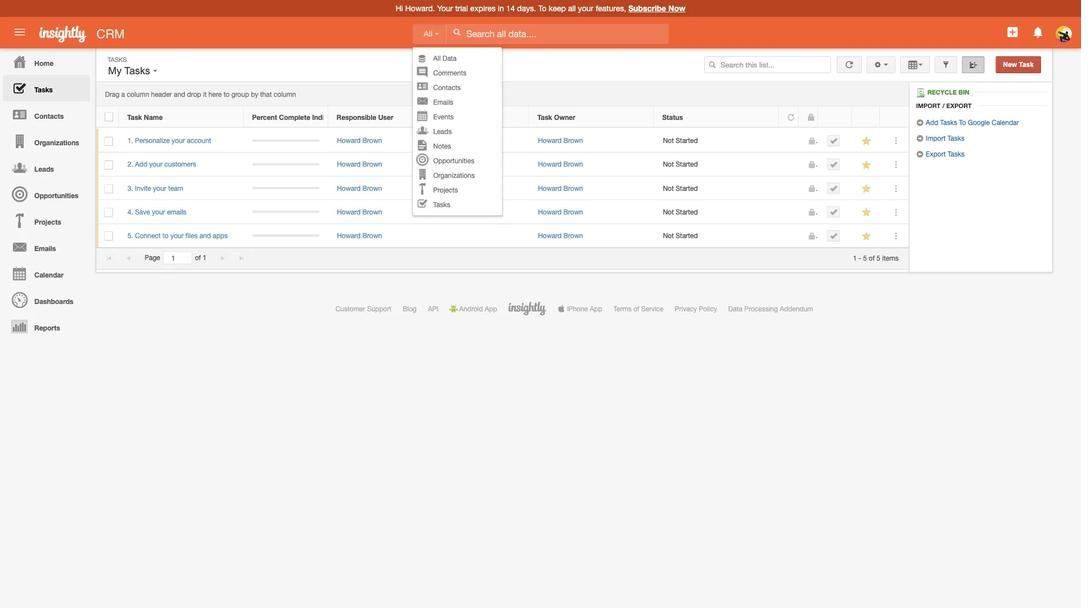 Task type: locate. For each thing, give the bounding box(es) containing it.
group
[[232, 91, 249, 98]]

2 1 from the left
[[854, 254, 857, 262]]

1 vertical spatial emails link
[[3, 234, 90, 260]]

1 vertical spatial projects
[[34, 218, 61, 226]]

add up import tasks link
[[926, 118, 939, 126]]

2 circle arrow right image from the top
[[917, 135, 925, 143]]

2 following image from the top
[[862, 183, 872, 194]]

4 not started cell from the top
[[655, 200, 780, 224]]

Search this list... text field
[[705, 56, 832, 73]]

tasks link
[[3, 75, 90, 101], [413, 197, 502, 212]]

3 private task image from the top
[[808, 232, 816, 240]]

to left keep
[[539, 4, 547, 13]]

expires
[[471, 4, 496, 13]]

row containing 4. save your emails
[[96, 200, 909, 224]]

2 vertical spatial private task image
[[808, 209, 816, 216]]

0 horizontal spatial data
[[443, 54, 457, 62]]

all down howard.
[[424, 30, 433, 38]]

task
[[1020, 61, 1034, 68], [127, 113, 142, 121], [538, 113, 553, 121]]

press ctrl + space to group column header left /
[[881, 106, 909, 128]]

1 vertical spatial mark this task complete image
[[830, 161, 838, 169]]

organizations
[[34, 139, 79, 146], [434, 172, 475, 179]]

search image
[[709, 61, 717, 69]]

mark this task complete image
[[830, 137, 838, 145], [830, 161, 838, 169]]

1 column from the left
[[127, 91, 149, 98]]

your
[[578, 4, 594, 13], [172, 137, 185, 145], [149, 160, 163, 168], [153, 184, 166, 192], [152, 208, 165, 216], [171, 232, 184, 240]]

0 horizontal spatial calendar
[[34, 271, 64, 279]]

not started cell for 2. add your customers
[[655, 153, 780, 177]]

2 not from the top
[[663, 160, 674, 168]]

app for android app
[[485, 305, 497, 313]]

2 app from the left
[[590, 305, 603, 313]]

not started for 4. save your emails
[[663, 208, 698, 216]]

1 mark this task complete image from the top
[[830, 184, 838, 192]]

export right circle arrow left "image"
[[926, 150, 946, 158]]

add tasks to google calendar
[[925, 118, 1020, 126]]

team
[[168, 184, 183, 192]]

1 horizontal spatial projects link
[[413, 183, 502, 197]]

1 vertical spatial following image
[[862, 207, 872, 218]]

iphone app
[[567, 305, 603, 313]]

0 horizontal spatial export
[[926, 150, 946, 158]]

0 horizontal spatial all
[[424, 30, 433, 38]]

3 not started from the top
[[663, 184, 698, 192]]

tasks inside add tasks to google calendar "link"
[[941, 118, 958, 126]]

mark this task complete image for 4. save your emails
[[830, 208, 838, 216]]

1 row from the top
[[96, 106, 909, 128]]

contacts down 'home'
[[34, 112, 64, 120]]

circle arrow right image inside add tasks to google calendar "link"
[[917, 119, 925, 127]]

white image
[[453, 28, 461, 36]]

tasks inside my tasks button
[[124, 65, 150, 77]]

2 vertical spatial private task image
[[808, 232, 816, 240]]

not started cell
[[655, 129, 780, 153], [655, 153, 780, 177], [655, 177, 780, 200], [655, 200, 780, 224], [655, 224, 780, 248]]

following image for 1. personalize your account
[[862, 136, 872, 147]]

app
[[485, 305, 497, 313], [590, 305, 603, 313]]

howard brown link
[[337, 137, 382, 145], [538, 137, 583, 145], [337, 160, 382, 168], [538, 160, 583, 168], [337, 184, 382, 192], [538, 184, 583, 192], [337, 208, 382, 216], [538, 208, 583, 216], [337, 232, 382, 240], [538, 232, 583, 240]]

2 following image from the top
[[862, 207, 872, 218]]

Search all data.... text field
[[447, 24, 669, 44]]

0 horizontal spatial 5
[[864, 254, 868, 262]]

contacts link down the comments
[[413, 80, 502, 95]]

0 vertical spatial contacts
[[434, 84, 461, 92]]

column right the a
[[127, 91, 149, 98]]

1 horizontal spatial export
[[947, 102, 972, 109]]

data up the comments
[[443, 54, 457, 62]]

reports
[[34, 324, 60, 332]]

iphone app link
[[558, 305, 603, 313]]

3 press ctrl + space to group column header from the left
[[881, 106, 909, 128]]

column
[[127, 91, 149, 98], [274, 91, 296, 98]]

1.
[[128, 137, 133, 145]]

row group
[[96, 129, 909, 248]]

bin
[[959, 89, 970, 96]]

your for customers
[[149, 160, 163, 168]]

1 vertical spatial opportunities
[[34, 192, 78, 199]]

contacts inside 'navigation'
[[34, 112, 64, 120]]

leads link
[[413, 124, 502, 139], [3, 154, 90, 181]]

repeating task image
[[788, 113, 796, 121]]

14
[[506, 4, 515, 13]]

data left processing
[[729, 305, 743, 313]]

1 horizontal spatial to
[[224, 91, 230, 98]]

3 started from the top
[[676, 184, 698, 192]]

emails link up dashboards link
[[3, 234, 90, 260]]

events
[[434, 113, 454, 121]]

1 horizontal spatial 1
[[854, 254, 857, 262]]

1 vertical spatial circle arrow right image
[[917, 135, 925, 143]]

1 vertical spatial emails
[[34, 245, 56, 252]]

1 horizontal spatial app
[[590, 305, 603, 313]]

1 vertical spatial contacts
[[34, 112, 64, 120]]

following image for 5. connect to your files and apps
[[862, 231, 872, 242]]

0 horizontal spatial 1
[[203, 254, 207, 262]]

1 vertical spatial organizations link
[[413, 168, 502, 183]]

following image for 4. save your emails
[[862, 207, 872, 218]]

1 vertical spatial to
[[960, 118, 967, 126]]

private task image for team
[[808, 185, 816, 193]]

press ctrl + space to group column header down cog image
[[852, 106, 881, 128]]

1 not started from the top
[[663, 137, 698, 145]]

1 not started cell from the top
[[655, 129, 780, 153]]

4 row from the top
[[96, 177, 909, 200]]

of right -
[[869, 254, 875, 262]]

status
[[663, 113, 683, 121]]

None checkbox
[[104, 137, 113, 146], [104, 184, 113, 193], [104, 208, 113, 217], [104, 232, 113, 241], [104, 137, 113, 146], [104, 184, 113, 193], [104, 208, 113, 217], [104, 232, 113, 241]]

started for 2. add your customers
[[676, 160, 698, 168]]

0 horizontal spatial leads
[[34, 165, 54, 173]]

1 horizontal spatial add
[[926, 118, 939, 126]]

calendar
[[992, 118, 1020, 126], [34, 271, 64, 279]]

to right the connect
[[163, 232, 169, 240]]

service
[[642, 305, 664, 313]]

0 vertical spatial all
[[424, 30, 433, 38]]

privacy policy
[[675, 305, 718, 313]]

5 not from the top
[[663, 232, 674, 240]]

4 not from the top
[[663, 208, 674, 216]]

private task image for 2. add your customers
[[808, 161, 816, 169]]

1 horizontal spatial calendar
[[992, 118, 1020, 126]]

brown
[[363, 137, 382, 145], [564, 137, 583, 145], [363, 160, 382, 168], [564, 160, 583, 168], [363, 184, 382, 192], [564, 184, 583, 192], [363, 208, 382, 216], [564, 208, 583, 216], [363, 232, 382, 240], [564, 232, 583, 240]]

export
[[947, 102, 972, 109], [926, 150, 946, 158]]

1 vertical spatial leads link
[[3, 154, 90, 181]]

1 vertical spatial private task image
[[808, 185, 816, 193]]

1 vertical spatial leads
[[34, 165, 54, 173]]

1 horizontal spatial 5
[[877, 254, 881, 262]]

app right the android
[[485, 305, 497, 313]]

3 row from the top
[[96, 153, 909, 177]]

opportunities
[[434, 157, 475, 165], [34, 192, 78, 199]]

cog image
[[875, 61, 882, 69]]

0 horizontal spatial to
[[539, 4, 547, 13]]

opportunities link
[[413, 153, 502, 168], [3, 181, 90, 207]]

1 vertical spatial private task image
[[808, 161, 816, 169]]

navigation
[[0, 48, 90, 340]]

1 horizontal spatial organizations
[[434, 172, 475, 179]]

mark this task complete image
[[830, 184, 838, 192], [830, 208, 838, 216], [830, 232, 838, 240]]

row containing 1. personalize your account
[[96, 129, 909, 153]]

1 vertical spatial following image
[[862, 183, 872, 194]]

0 vertical spatial data
[[443, 54, 457, 62]]

3 mark this task complete image from the top
[[830, 232, 838, 240]]

mark this task complete image for 5. connect to your files and apps
[[830, 232, 838, 240]]

now
[[669, 4, 686, 13]]

1 following image from the top
[[862, 136, 872, 147]]

following image
[[862, 136, 872, 147], [862, 207, 872, 218]]

started for 1. personalize your account
[[676, 137, 698, 145]]

1 vertical spatial all
[[434, 54, 441, 62]]

calendar up dashboards link
[[34, 271, 64, 279]]

responsible
[[337, 113, 377, 121]]

to right here on the left top
[[224, 91, 230, 98]]

6 row from the top
[[96, 224, 909, 248]]

2 not started from the top
[[663, 160, 698, 168]]

1 horizontal spatial projects
[[434, 186, 458, 194]]

task left name
[[127, 113, 142, 121]]

0 vertical spatial following image
[[862, 160, 872, 170]]

2 mark this task complete image from the top
[[830, 161, 838, 169]]

0 vertical spatial leads link
[[413, 124, 502, 139]]

tasks
[[108, 56, 127, 63], [124, 65, 150, 77], [34, 86, 53, 94], [941, 118, 958, 126], [948, 134, 965, 142], [948, 150, 965, 158], [434, 201, 451, 209]]

circle arrow right image up circle arrow left "image"
[[917, 135, 925, 143]]

3 following image from the top
[[862, 231, 872, 242]]

1 5 from the left
[[864, 254, 868, 262]]

here
[[209, 91, 222, 98]]

projects link up calendar 'link'
[[3, 207, 90, 234]]

0 vertical spatial private task image
[[808, 137, 816, 145]]

howard
[[337, 137, 361, 145], [538, 137, 562, 145], [337, 160, 361, 168], [538, 160, 562, 168], [337, 184, 361, 192], [538, 184, 562, 192], [337, 208, 361, 216], [538, 208, 562, 216], [337, 232, 361, 240], [538, 232, 562, 240]]

press ctrl + space to group column header right repeating task icon
[[819, 106, 852, 128]]

2 not started cell from the top
[[655, 153, 780, 177]]

0 horizontal spatial column
[[127, 91, 149, 98]]

complete
[[279, 113, 310, 121]]

emails up events
[[434, 98, 453, 106]]

and right files
[[200, 232, 211, 240]]

import for import / export
[[917, 102, 941, 109]]

1 vertical spatial opportunities link
[[3, 181, 90, 207]]

2 horizontal spatial of
[[869, 254, 875, 262]]

import left /
[[917, 102, 941, 109]]

your for account
[[172, 137, 185, 145]]

export down bin
[[947, 102, 972, 109]]

private task image for emails
[[808, 209, 816, 216]]

2 row from the top
[[96, 129, 909, 153]]

circle arrow right image inside import tasks link
[[917, 135, 925, 143]]

all up the comments
[[434, 54, 441, 62]]

subscribe now link
[[629, 4, 686, 13]]

leads
[[434, 128, 452, 135], [34, 165, 54, 173]]

1 private task image from the top
[[808, 137, 816, 145]]

projects link down notes link at the top left
[[413, 183, 502, 197]]

1 vertical spatial tasks link
[[413, 197, 502, 212]]

of 1
[[195, 254, 207, 262]]

1 horizontal spatial column
[[274, 91, 296, 98]]

1 vertical spatial import
[[926, 134, 946, 142]]

started
[[676, 137, 698, 145], [676, 160, 698, 168], [676, 184, 698, 192], [676, 208, 698, 216], [676, 232, 698, 240]]

2. add your customers link
[[128, 160, 202, 168]]

0 vertical spatial circle arrow right image
[[917, 119, 925, 127]]

1. personalize your account
[[128, 137, 211, 145]]

0 vertical spatial import
[[917, 102, 941, 109]]

blog
[[403, 305, 417, 313]]

4 not started from the top
[[663, 208, 698, 216]]

your
[[438, 4, 453, 13]]

contacts
[[434, 84, 461, 92], [34, 112, 64, 120]]

calendar right google
[[992, 118, 1020, 126]]

1
[[203, 254, 207, 262], [854, 254, 857, 262]]

private task image
[[807, 113, 815, 121], [808, 185, 816, 193], [808, 209, 816, 216]]

0 vertical spatial following image
[[862, 136, 872, 147]]

emails inside 'navigation'
[[34, 245, 56, 252]]

add right 2.
[[135, 160, 147, 168]]

privacy
[[675, 305, 697, 313]]

3 not started cell from the top
[[655, 177, 780, 200]]

1 circle arrow right image from the top
[[917, 119, 925, 127]]

features,
[[596, 4, 627, 13]]

1 horizontal spatial opportunities link
[[413, 153, 502, 168]]

your right all
[[578, 4, 594, 13]]

5. connect to your files and apps
[[128, 232, 228, 240]]

navigation containing home
[[0, 48, 90, 340]]

5 started from the top
[[676, 232, 698, 240]]

task for task name
[[127, 113, 142, 121]]

not for 3. invite your team
[[663, 184, 674, 192]]

row
[[96, 106, 909, 128], [96, 129, 909, 153], [96, 153, 909, 177], [96, 177, 909, 200], [96, 200, 909, 224], [96, 224, 909, 248]]

1 vertical spatial to
[[163, 232, 169, 240]]

-
[[859, 254, 862, 262]]

1 vertical spatial contacts link
[[3, 101, 90, 128]]

by
[[251, 91, 258, 98]]

5 row from the top
[[96, 200, 909, 224]]

organizations link
[[3, 128, 90, 154], [413, 168, 502, 183]]

1 field
[[164, 252, 192, 264]]

to left google
[[960, 118, 967, 126]]

contacts down the comments
[[434, 84, 461, 92]]

terms
[[614, 305, 632, 313]]

my tasks
[[108, 65, 153, 77]]

4 started from the top
[[676, 208, 698, 216]]

not
[[663, 137, 674, 145], [663, 160, 674, 168], [663, 184, 674, 192], [663, 208, 674, 216], [663, 232, 674, 240]]

privacy policy link
[[675, 305, 718, 313]]

hi
[[396, 4, 403, 13]]

0 horizontal spatial opportunities
[[34, 192, 78, 199]]

1 horizontal spatial all
[[434, 54, 441, 62]]

private task image
[[808, 137, 816, 145], [808, 161, 816, 169], [808, 232, 816, 240]]

0 vertical spatial emails
[[434, 98, 453, 106]]

5 not started from the top
[[663, 232, 698, 240]]

data processing addendum
[[729, 305, 814, 313]]

1 not from the top
[[663, 137, 674, 145]]

1 horizontal spatial emails link
[[413, 95, 502, 110]]

cell
[[244, 129, 328, 153], [454, 129, 530, 153], [780, 129, 800, 153], [819, 129, 853, 153], [244, 153, 328, 177], [454, 153, 530, 177], [780, 153, 800, 177], [819, 153, 853, 177], [244, 177, 328, 200], [454, 177, 530, 200], [780, 177, 800, 200], [819, 177, 853, 200], [244, 200, 328, 224], [454, 200, 530, 224], [780, 200, 800, 224], [819, 200, 853, 224], [244, 224, 328, 248], [454, 224, 530, 248], [780, 224, 800, 248], [819, 224, 853, 248]]

your left team
[[153, 184, 166, 192]]

private task image for 1. personalize your account
[[808, 137, 816, 145]]

0 horizontal spatial app
[[485, 305, 497, 313]]

all
[[424, 30, 433, 38], [434, 54, 441, 62]]

2 private task image from the top
[[808, 161, 816, 169]]

0 vertical spatial mark this task complete image
[[830, 184, 838, 192]]

your right 'save'
[[152, 208, 165, 216]]

0 vertical spatial contacts link
[[413, 80, 502, 95]]

0 vertical spatial projects
[[434, 186, 458, 194]]

app right iphone
[[590, 305, 603, 313]]

2 column from the left
[[274, 91, 296, 98]]

support
[[367, 305, 392, 313]]

1 horizontal spatial leads
[[434, 128, 452, 135]]

circle arrow right image up import tasks link
[[917, 119, 925, 127]]

column right that
[[274, 91, 296, 98]]

5 left the items
[[877, 254, 881, 262]]

0 horizontal spatial organizations
[[34, 139, 79, 146]]

2 vertical spatial mark this task complete image
[[830, 232, 838, 240]]

1 vertical spatial projects link
[[3, 207, 90, 234]]

comments link
[[413, 66, 502, 80]]

circle arrow right image
[[917, 119, 925, 127], [917, 135, 925, 143]]

mark this task complete image for 1. personalize your account
[[830, 137, 838, 145]]

0 horizontal spatial projects
[[34, 218, 61, 226]]

task right new
[[1020, 61, 1034, 68]]

of
[[195, 254, 201, 262], [869, 254, 875, 262], [634, 305, 640, 313]]

1 vertical spatial export
[[926, 150, 946, 158]]

row group containing 1. personalize your account
[[96, 129, 909, 248]]

0 horizontal spatial contacts link
[[3, 101, 90, 128]]

0 horizontal spatial to
[[163, 232, 169, 240]]

0 vertical spatial calendar
[[992, 118, 1020, 126]]

task left owner
[[538, 113, 553, 121]]

started for 4. save your emails
[[676, 208, 698, 216]]

and
[[174, 91, 185, 98], [200, 232, 211, 240]]

1 vertical spatial organizations
[[434, 172, 475, 179]]

circle arrow left image
[[917, 150, 925, 158]]

1 left -
[[854, 254, 857, 262]]

1 vertical spatial calendar
[[34, 271, 64, 279]]

0 vertical spatial organizations link
[[3, 128, 90, 154]]

0 horizontal spatial task
[[127, 113, 142, 121]]

owner
[[554, 113, 576, 121]]

not started cell for 1. personalize your account
[[655, 129, 780, 153]]

emails link up events
[[413, 95, 502, 110]]

name
[[144, 113, 163, 121]]

0 horizontal spatial leads link
[[3, 154, 90, 181]]

2 mark this task complete image from the top
[[830, 208, 838, 216]]

import for import tasks
[[926, 134, 946, 142]]

0 vertical spatial projects link
[[413, 183, 502, 197]]

task name
[[127, 113, 163, 121]]

1 horizontal spatial contacts link
[[413, 80, 502, 95]]

1 - 5 of 5 items
[[854, 254, 899, 262]]

0 vertical spatial leads
[[434, 128, 452, 135]]

and left drop at the left of page
[[174, 91, 185, 98]]

1 app from the left
[[485, 305, 497, 313]]

terms of service link
[[614, 305, 664, 313]]

following image
[[862, 160, 872, 170], [862, 183, 872, 194], [862, 231, 872, 242]]

not started
[[663, 137, 698, 145], [663, 160, 698, 168], [663, 184, 698, 192], [663, 208, 698, 216], [663, 232, 698, 240]]

5 not started cell from the top
[[655, 224, 780, 248]]

3 not from the top
[[663, 184, 674, 192]]

your up the 3. invite your team at the top of page
[[149, 160, 163, 168]]

0 vertical spatial to
[[224, 91, 230, 98]]

1 right 1 field
[[203, 254, 207, 262]]

mark this task complete image for 2. add your customers
[[830, 161, 838, 169]]

import up export tasks link
[[926, 134, 946, 142]]

1 horizontal spatial and
[[200, 232, 211, 240]]

press ctrl + space to group column header
[[819, 106, 852, 128], [852, 106, 881, 128], [881, 106, 909, 128]]

1 vertical spatial mark this task complete image
[[830, 208, 838, 216]]

1 vertical spatial data
[[729, 305, 743, 313]]

your left files
[[171, 232, 184, 240]]

1 started from the top
[[676, 137, 698, 145]]

task for task owner
[[538, 113, 553, 121]]

of right 1 field
[[195, 254, 201, 262]]

2 started from the top
[[676, 160, 698, 168]]

0 vertical spatial emails link
[[413, 95, 502, 110]]

projects
[[434, 186, 458, 194], [34, 218, 61, 226]]

not for 1. personalize your account
[[663, 137, 674, 145]]

5 right -
[[864, 254, 868, 262]]

your left account
[[172, 137, 185, 145]]

circle arrow right image for add tasks to google calendar
[[917, 119, 925, 127]]

export tasks link
[[917, 150, 965, 158]]

projects down 'notes'
[[434, 186, 458, 194]]

None checkbox
[[105, 112, 113, 121], [104, 161, 113, 170], [105, 112, 113, 121], [104, 161, 113, 170]]

contacts link
[[413, 80, 502, 95], [3, 101, 90, 128]]

emails up calendar 'link'
[[34, 245, 56, 252]]

recycle
[[928, 89, 957, 96]]

of right 'terms'
[[634, 305, 640, 313]]

projects up calendar 'link'
[[34, 218, 61, 226]]

0 vertical spatial opportunities
[[434, 157, 475, 165]]

2 vertical spatial following image
[[862, 231, 872, 242]]

row containing 2. add your customers
[[96, 153, 909, 177]]

customer support
[[336, 305, 392, 313]]

all link
[[413, 24, 447, 44]]

1 1 from the left
[[203, 254, 207, 262]]

contacts link down 'home'
[[3, 101, 90, 128]]

2 5 from the left
[[877, 254, 881, 262]]

0 vertical spatial mark this task complete image
[[830, 137, 838, 145]]

comments
[[434, 69, 467, 77]]

1 mark this task complete image from the top
[[830, 137, 838, 145]]

circle arrow right image for import tasks
[[917, 135, 925, 143]]

files
[[186, 232, 198, 240]]

calendar inside 'link'
[[34, 271, 64, 279]]

started for 5. connect to your files and apps
[[676, 232, 698, 240]]

1 following image from the top
[[862, 160, 872, 170]]

3.
[[128, 184, 133, 192]]



Task type: describe. For each thing, give the bounding box(es) containing it.
notifications image
[[1032, 25, 1046, 39]]

row containing 3. invite your team
[[96, 177, 909, 200]]

connect
[[135, 232, 161, 240]]

apps
[[213, 232, 228, 240]]

/
[[943, 102, 945, 109]]

drag
[[105, 91, 120, 98]]

opportunities inside 'navigation'
[[34, 192, 78, 199]]

api link
[[428, 305, 439, 313]]

mark this task complete image for 3. invite your team
[[830, 184, 838, 192]]

0 vertical spatial tasks link
[[3, 75, 90, 101]]

0 horizontal spatial emails link
[[3, 234, 90, 260]]

not started for 5. connect to your files and apps
[[663, 232, 698, 240]]

customer
[[336, 305, 365, 313]]

started for 3. invite your team
[[676, 184, 698, 192]]

subscribe
[[629, 4, 667, 13]]

reports link
[[3, 313, 90, 340]]

0 horizontal spatial organizations link
[[3, 128, 90, 154]]

dashboards
[[34, 297, 73, 305]]

not started cell for 5. connect to your files and apps
[[655, 224, 780, 248]]

home link
[[3, 48, 90, 75]]

new
[[1004, 61, 1018, 68]]

import tasks
[[925, 134, 965, 142]]

tasks inside export tasks link
[[948, 150, 965, 158]]

row containing 5. connect to your files and apps
[[96, 224, 909, 248]]

0 vertical spatial private task image
[[807, 113, 815, 121]]

percent
[[252, 113, 277, 121]]

to inside "link"
[[960, 118, 967, 126]]

new task link
[[996, 56, 1042, 73]]

0 horizontal spatial add
[[135, 160, 147, 168]]

calendar inside "link"
[[992, 118, 1020, 126]]

2 press ctrl + space to group column header from the left
[[852, 106, 881, 128]]

refresh list image
[[844, 61, 855, 68]]

api
[[428, 305, 439, 313]]

personalize
[[135, 137, 170, 145]]

5. connect to your files and apps link
[[128, 232, 234, 240]]

not started for 1. personalize your account
[[663, 137, 698, 145]]

howard.
[[406, 4, 435, 13]]

my
[[108, 65, 122, 77]]

all data
[[434, 54, 457, 62]]

policy
[[699, 305, 718, 313]]

show sidebar image
[[970, 61, 978, 69]]

contacts link for events link
[[413, 80, 502, 95]]

1 horizontal spatial data
[[729, 305, 743, 313]]

my tasks button
[[105, 63, 160, 79]]

not for 5. connect to your files and apps
[[663, 232, 674, 240]]

android
[[460, 305, 483, 313]]

items
[[883, 254, 899, 262]]

projects inside 'navigation'
[[34, 218, 61, 226]]

notes
[[434, 142, 451, 150]]

task owner
[[538, 113, 576, 121]]

private task image for 5. connect to your files and apps
[[808, 232, 816, 240]]

tasks inside import tasks link
[[948, 134, 965, 142]]

notes link
[[413, 139, 502, 153]]

android app
[[460, 305, 497, 313]]

addendum
[[780, 305, 814, 313]]

android app link
[[450, 305, 497, 313]]

home
[[34, 59, 54, 67]]

2.
[[128, 160, 133, 168]]

4.
[[128, 208, 133, 216]]

all for all data
[[434, 54, 441, 62]]

it
[[203, 91, 207, 98]]

0 vertical spatial organizations
[[34, 139, 79, 146]]

your for team
[[153, 184, 166, 192]]

import / export
[[917, 102, 972, 109]]

calendar link
[[3, 260, 90, 287]]

1 horizontal spatial emails
[[434, 98, 453, 106]]

3. invite your team
[[128, 184, 183, 192]]

invite
[[135, 184, 151, 192]]

crm
[[97, 26, 125, 41]]

all data link
[[413, 51, 502, 66]]

that
[[260, 91, 272, 98]]

1 horizontal spatial leads link
[[413, 124, 502, 139]]

contacts link for the leftmost "leads" link
[[3, 101, 90, 128]]

show list view filters image
[[943, 61, 951, 69]]

all
[[568, 4, 576, 13]]

leads inside 'navigation'
[[34, 165, 54, 173]]

0 horizontal spatial of
[[195, 254, 201, 262]]

add tasks to google calendar link
[[917, 118, 1020, 127]]

not started cell for 4. save your emails
[[655, 200, 780, 224]]

recycle bin
[[928, 89, 970, 96]]

2 horizontal spatial task
[[1020, 61, 1034, 68]]

0 horizontal spatial opportunities link
[[3, 181, 90, 207]]

export tasks
[[925, 150, 965, 158]]

in
[[498, 4, 504, 13]]

processing
[[745, 305, 778, 313]]

google
[[969, 118, 990, 126]]

hi howard. your trial expires in 14 days. to keep all your features, subscribe now
[[396, 4, 686, 13]]

1 horizontal spatial organizations link
[[413, 168, 502, 183]]

1 horizontal spatial tasks link
[[413, 197, 502, 212]]

add inside "link"
[[926, 118, 939, 126]]

0 vertical spatial export
[[947, 102, 972, 109]]

a
[[121, 91, 125, 98]]

terms of service
[[614, 305, 664, 313]]

new task
[[1004, 61, 1034, 68]]

account
[[187, 137, 211, 145]]

days.
[[517, 4, 536, 13]]

1. personalize your account link
[[128, 137, 217, 145]]

your for emails
[[152, 208, 165, 216]]

not started for 3. invite your team
[[663, 184, 698, 192]]

0 vertical spatial opportunities link
[[413, 153, 502, 168]]

not started for 2. add your customers
[[663, 160, 698, 168]]

all for all
[[424, 30, 433, 38]]

customer support link
[[336, 305, 392, 313]]

4. save your emails
[[128, 208, 187, 216]]

1 horizontal spatial of
[[634, 305, 640, 313]]

blog link
[[403, 305, 417, 313]]

row containing task name
[[96, 106, 909, 128]]

not for 2. add your customers
[[663, 160, 674, 168]]

2. add your customers
[[128, 160, 196, 168]]

following image for 3. invite your team
[[862, 183, 872, 194]]

3. invite your team link
[[128, 184, 189, 192]]

emails
[[167, 208, 187, 216]]

1 press ctrl + space to group column header from the left
[[819, 106, 852, 128]]

drop
[[187, 91, 201, 98]]

1 horizontal spatial contacts
[[434, 84, 461, 92]]

trial
[[455, 4, 468, 13]]

app for iphone app
[[590, 305, 603, 313]]

and inside row
[[200, 232, 211, 240]]

customers
[[165, 160, 196, 168]]

0 vertical spatial and
[[174, 91, 185, 98]]

not started cell for 3. invite your team
[[655, 177, 780, 200]]

events link
[[413, 110, 502, 124]]

following image for 2. add your customers
[[862, 160, 872, 170]]

import tasks link
[[917, 134, 965, 143]]

tasks inside 'navigation'
[[34, 86, 53, 94]]

header
[[151, 91, 172, 98]]

5.
[[128, 232, 133, 240]]

dashboards link
[[3, 287, 90, 313]]

0 vertical spatial to
[[539, 4, 547, 13]]

user
[[378, 113, 394, 121]]

1 horizontal spatial opportunities
[[434, 157, 475, 165]]

4. save your emails link
[[128, 208, 192, 216]]

not for 4. save your emails
[[663, 208, 674, 216]]



Task type: vqa. For each thing, say whether or not it's contained in the screenshot.
Excel
no



